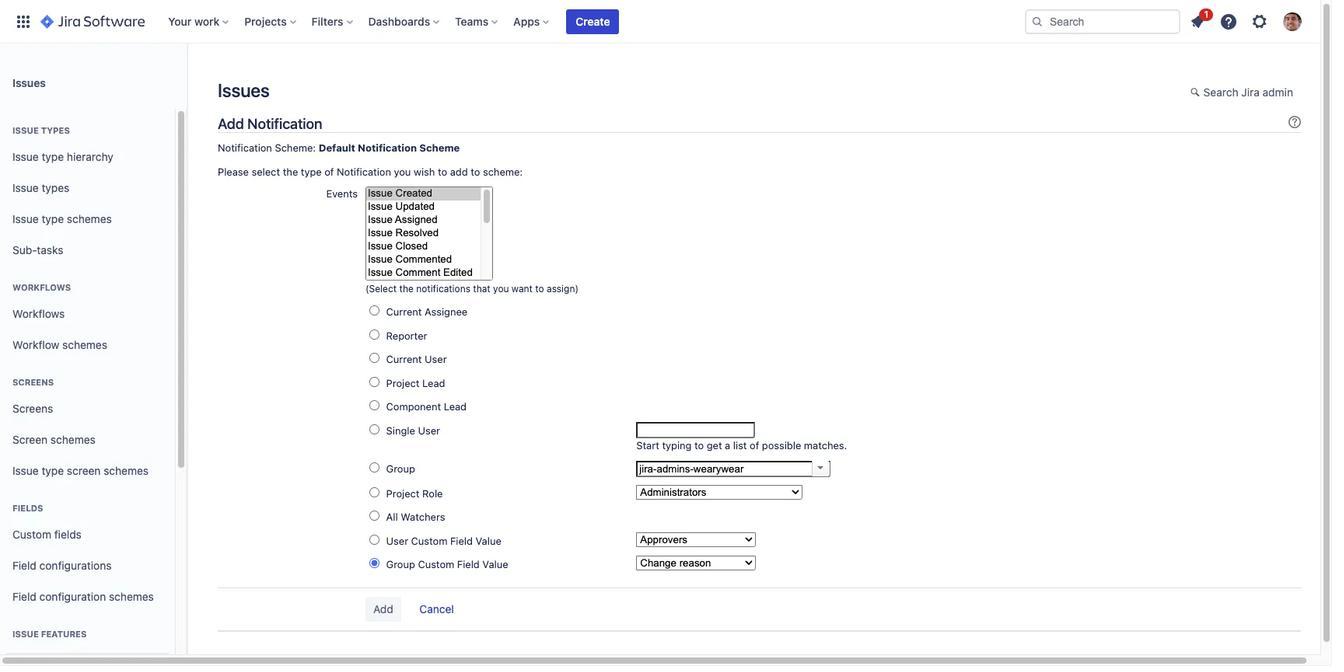 Task type: locate. For each thing, give the bounding box(es) containing it.
current for current assignee
[[386, 306, 422, 318]]

to left 'get'
[[694, 439, 704, 452]]

project up all
[[386, 487, 420, 500]]

custom fields
[[12, 528, 82, 541]]

1 vertical spatial current
[[386, 353, 422, 366]]

of
[[324, 166, 334, 178], [750, 439, 759, 452]]

you
[[394, 166, 411, 178], [493, 283, 509, 295]]

0 horizontal spatial the
[[283, 166, 298, 178]]

issues up issue types
[[12, 76, 46, 89]]

Project Role radio
[[369, 487, 379, 497]]

type down "types"
[[42, 150, 64, 163]]

current
[[386, 306, 422, 318], [386, 353, 422, 366]]

2 current from the top
[[386, 353, 422, 366]]

4 issue from the top
[[12, 212, 39, 225]]

0 vertical spatial of
[[324, 166, 334, 178]]

field configuration schemes link
[[6, 582, 169, 613]]

issue types
[[12, 181, 69, 194]]

possible
[[762, 439, 801, 452]]

issue down screen
[[12, 464, 39, 477]]

user up project lead
[[425, 353, 447, 366]]

1 vertical spatial group
[[386, 559, 415, 571]]

value up group custom field value
[[476, 535, 501, 547]]

notification up scheme:
[[247, 115, 322, 132]]

schemes down issue types link
[[67, 212, 112, 225]]

jira software image
[[40, 12, 145, 31], [40, 12, 145, 31]]

dashboards button
[[364, 9, 446, 34]]

field
[[450, 535, 473, 547], [457, 559, 480, 571], [12, 559, 36, 572], [12, 590, 36, 603]]

user
[[425, 353, 447, 366], [418, 425, 440, 437], [386, 535, 408, 547]]

configuration
[[39, 590, 106, 603]]

field down the custom fields
[[12, 559, 36, 572]]

lead
[[422, 377, 445, 389], [444, 401, 467, 413]]

screens up screen
[[12, 402, 53, 415]]

workflows down sub-tasks
[[12, 282, 71, 292]]

workflow schemes link
[[6, 330, 169, 361]]

issue left "types"
[[12, 125, 39, 135]]

0 vertical spatial group
[[386, 463, 415, 475]]

Current Assignee radio
[[369, 306, 379, 316]]

custom down fields
[[12, 528, 51, 541]]

Group Custom Field Value radio
[[369, 559, 379, 569]]

0 vertical spatial project
[[386, 377, 420, 389]]

1 screens from the top
[[12, 377, 54, 387]]

1 vertical spatial workflows
[[12, 307, 65, 320]]

0 vertical spatial user
[[425, 353, 447, 366]]

lead for component lead
[[444, 401, 467, 413]]

schemes up issue type screen schemes
[[50, 433, 95, 446]]

0 vertical spatial the
[[283, 166, 298, 178]]

6 issue from the top
[[12, 629, 39, 639]]

1 current from the top
[[386, 306, 422, 318]]

1 vertical spatial the
[[399, 283, 414, 295]]

schemes down the 'field configurations' link
[[109, 590, 154, 603]]

teams button
[[450, 9, 504, 34]]

issue type schemes
[[12, 212, 112, 225]]

notification up "please select the type of notification you wish to add to scheme:"
[[358, 142, 417, 154]]

custom for user
[[411, 535, 447, 547]]

field configuration schemes
[[12, 590, 154, 603]]

issue types group
[[6, 109, 169, 271]]

fields group
[[6, 487, 169, 617]]

issue down issue types
[[12, 150, 39, 163]]

3 issue from the top
[[12, 181, 39, 194]]

group custom field value
[[386, 559, 508, 571]]

sub-tasks link
[[6, 235, 169, 266]]

issue for issue type schemes
[[12, 212, 39, 225]]

tasks
[[37, 243, 63, 256]]

field inside 'field configuration schemes' link
[[12, 590, 36, 603]]

workflows for workflows group
[[12, 282, 71, 292]]

0 vertical spatial you
[[394, 166, 411, 178]]

1 project from the top
[[386, 377, 420, 389]]

workflows inside 'link'
[[12, 307, 65, 320]]

1 horizontal spatial of
[[750, 439, 759, 452]]

search jira admin link
[[1182, 81, 1301, 106]]

issue inside "link"
[[12, 464, 39, 477]]

2 issue from the top
[[12, 150, 39, 163]]

1 vertical spatial lead
[[444, 401, 467, 413]]

group right group radio
[[386, 463, 415, 475]]

to
[[438, 166, 447, 178], [471, 166, 480, 178], [535, 283, 544, 295], [694, 439, 704, 452]]

add
[[450, 166, 468, 178]]

1 workflows from the top
[[12, 282, 71, 292]]

issues
[[12, 76, 46, 89], [218, 79, 270, 101]]

screens
[[12, 377, 54, 387], [12, 402, 53, 415]]

issue type hierarchy
[[12, 150, 113, 163]]

field up issue features at the left bottom of the page
[[12, 590, 36, 603]]

role
[[422, 487, 443, 500]]

you left wish
[[394, 166, 411, 178]]

user right user custom field value option
[[386, 535, 408, 547]]

project for project lead
[[386, 377, 420, 389]]

None submit
[[365, 597, 401, 622]]

workflows for "workflows" 'link'
[[12, 307, 65, 320]]

0 vertical spatial value
[[476, 535, 501, 547]]

1 issue from the top
[[12, 125, 39, 135]]

value for group custom field value
[[482, 559, 508, 571]]

lead up component lead
[[422, 377, 445, 389]]

select
[[252, 166, 280, 178]]

type inside "link"
[[42, 464, 64, 477]]

group
[[386, 463, 415, 475], [386, 559, 415, 571]]

None text field
[[636, 422, 755, 439]]

workflows group
[[6, 266, 169, 365]]

configurations
[[39, 559, 112, 572]]

field inside the 'field configurations' link
[[12, 559, 36, 572]]

custom
[[12, 528, 51, 541], [411, 535, 447, 547], [418, 559, 454, 571]]

value down user custom field value
[[482, 559, 508, 571]]

current down reporter
[[386, 353, 422, 366]]

5 issue from the top
[[12, 464, 39, 477]]

events
[[326, 188, 358, 200]]

schemes
[[67, 212, 112, 225], [62, 338, 107, 351], [50, 433, 95, 446], [104, 464, 149, 477], [109, 590, 154, 603]]

0 vertical spatial lead
[[422, 377, 445, 389]]

single
[[386, 425, 415, 437]]

type left 'screen'
[[42, 464, 64, 477]]

1 group from the top
[[386, 463, 415, 475]]

banner
[[0, 0, 1320, 44]]

1 vertical spatial screens
[[12, 402, 53, 415]]

project
[[386, 377, 420, 389], [386, 487, 420, 500]]

2 group from the top
[[386, 559, 415, 571]]

the
[[283, 166, 298, 178], [399, 283, 414, 295]]

screen schemes
[[12, 433, 95, 446]]

1 vertical spatial of
[[750, 439, 759, 452]]

jira
[[1241, 86, 1260, 99]]

0 vertical spatial workflows
[[12, 282, 71, 292]]

settings image
[[1250, 12, 1269, 31]]

custom inside fields 'group'
[[12, 528, 51, 541]]

Group radio
[[369, 463, 379, 473]]

notification
[[247, 115, 322, 132], [218, 142, 272, 154], [358, 142, 417, 154], [337, 166, 391, 178]]

issue for issue types
[[12, 125, 39, 135]]

2 project from the top
[[386, 487, 420, 500]]

issue left features
[[12, 629, 39, 639]]

sub-
[[12, 243, 37, 256]]

type up 'tasks'
[[42, 212, 64, 225]]

default
[[319, 142, 355, 154]]

lead right the component
[[444, 401, 467, 413]]

screens link
[[6, 393, 169, 425]]

notification up "events"
[[337, 166, 391, 178]]

projects
[[244, 14, 287, 28]]

field down user custom field value
[[457, 559, 480, 571]]

1
[[1204, 8, 1208, 20]]

1 vertical spatial project
[[386, 487, 420, 500]]

your
[[168, 14, 192, 28]]

type for hierarchy
[[42, 150, 64, 163]]

component
[[386, 401, 441, 413]]

the right (select
[[399, 283, 414, 295]]

0 vertical spatial screens
[[12, 377, 54, 387]]

notification up please
[[218, 142, 272, 154]]

start typing to get a list of possible matches.
[[636, 439, 847, 452]]

issue for issue features
[[12, 629, 39, 639]]

custom down watchers
[[411, 535, 447, 547]]

to right want
[[535, 283, 544, 295]]

1 horizontal spatial the
[[399, 283, 414, 295]]

cancel link
[[412, 598, 462, 623]]

to left add
[[438, 166, 447, 178]]

2 workflows from the top
[[12, 307, 65, 320]]

your work button
[[163, 9, 235, 34]]

group right group custom field value option
[[386, 559, 415, 571]]

current up reporter
[[386, 306, 422, 318]]

lead for project lead
[[422, 377, 445, 389]]

filters
[[312, 14, 343, 28]]

create button
[[566, 9, 619, 34]]

value
[[476, 535, 501, 547], [482, 559, 508, 571]]

current user
[[386, 353, 447, 366]]

sub-tasks
[[12, 243, 63, 256]]

schemes right 'screen'
[[104, 464, 149, 477]]

of down default
[[324, 166, 334, 178]]

1 horizontal spatial issues
[[218, 79, 270, 101]]

schemes inside fields 'group'
[[109, 590, 154, 603]]

small image
[[1190, 86, 1203, 99]]

user down component lead
[[418, 425, 440, 437]]

your profile and settings image
[[1283, 12, 1302, 31]]

of right list
[[750, 439, 759, 452]]

project lead
[[386, 377, 445, 389]]

you right that
[[493, 283, 509, 295]]

schemes inside workflows group
[[62, 338, 107, 351]]

1 vertical spatial value
[[482, 559, 508, 571]]

All Watchers radio
[[369, 511, 379, 521]]

typing
[[662, 439, 692, 452]]

Search field
[[1025, 9, 1180, 34]]

0 vertical spatial current
[[386, 306, 422, 318]]

1 vertical spatial you
[[493, 283, 509, 295]]

project for project role
[[386, 487, 420, 500]]

filters button
[[307, 9, 359, 34]]

custom down user custom field value
[[418, 559, 454, 571]]

issues up add
[[218, 79, 270, 101]]

issue for issue type screen schemes
[[12, 464, 39, 477]]

issue left types
[[12, 181, 39, 194]]

issue up sub-
[[12, 212, 39, 225]]

project up the component
[[386, 377, 420, 389]]

workflows link
[[6, 299, 169, 330]]

field configurations
[[12, 559, 112, 572]]

type
[[42, 150, 64, 163], [301, 166, 322, 178], [42, 212, 64, 225], [42, 464, 64, 477]]

screens down workflow
[[12, 377, 54, 387]]

schemes down "workflows" 'link'
[[62, 338, 107, 351]]

issue type screen schemes
[[12, 464, 149, 477]]

all watchers
[[386, 511, 445, 523]]

notification scheme: default notification scheme
[[218, 142, 460, 154]]

the down scheme:
[[283, 166, 298, 178]]

1 vertical spatial user
[[418, 425, 440, 437]]

2 screens from the top
[[12, 402, 53, 415]]

workflows up workflow
[[12, 307, 65, 320]]

issue for issue types
[[12, 181, 39, 194]]



Task type: describe. For each thing, give the bounding box(es) containing it.
schemes inside "link"
[[104, 464, 149, 477]]

watchers
[[401, 511, 445, 523]]

screens for screens link
[[12, 402, 53, 415]]

fields
[[54, 528, 82, 541]]

reporter
[[386, 329, 427, 342]]

admin
[[1263, 86, 1293, 99]]

screens for screens group
[[12, 377, 54, 387]]

search image
[[1031, 15, 1044, 28]]

create
[[576, 14, 610, 28]]

to right add
[[471, 166, 480, 178]]

type for screen
[[42, 464, 64, 477]]

that
[[473, 283, 490, 295]]

list
[[733, 439, 747, 452]]

matches.
[[804, 439, 847, 452]]

workflow
[[12, 338, 59, 351]]

current for current user
[[386, 353, 422, 366]]

a
[[725, 439, 730, 452]]

features
[[41, 629, 87, 639]]

add notification
[[218, 115, 322, 132]]

current assignee
[[386, 306, 467, 318]]

notifications
[[416, 283, 470, 295]]

value for user custom field value
[[476, 535, 501, 547]]

issue types
[[12, 125, 70, 135]]

Current User radio
[[369, 353, 379, 363]]

types
[[42, 181, 69, 194]]

search jira admin
[[1203, 86, 1293, 99]]

scheme:
[[275, 142, 316, 154]]

field up group custom field value
[[450, 535, 473, 547]]

field configurations link
[[6, 551, 169, 582]]

single user
[[386, 425, 440, 437]]

group for group custom field value
[[386, 559, 415, 571]]

2 vertical spatial user
[[386, 535, 408, 547]]

scheme:
[[483, 166, 523, 178]]

cancel
[[419, 602, 454, 616]]

assign)
[[547, 283, 579, 295]]

fields
[[12, 503, 43, 513]]

Project Lead radio
[[369, 377, 379, 387]]

issue types link
[[6, 173, 169, 204]]

issue for issue type hierarchy
[[12, 150, 39, 163]]

please select the type of notification you wish to add to scheme:
[[218, 166, 523, 178]]

dashboards
[[368, 14, 430, 28]]

Component Lead radio
[[369, 401, 379, 411]]

issue features
[[12, 629, 87, 639]]

user custom field value
[[386, 535, 501, 547]]

schemes inside issue types group
[[67, 212, 112, 225]]

workflow schemes
[[12, 338, 107, 351]]

work
[[194, 14, 219, 28]]

please
[[218, 166, 249, 178]]

want
[[512, 283, 533, 295]]

project role
[[386, 487, 443, 500]]

issue type schemes link
[[6, 204, 169, 235]]

issue type hierarchy link
[[6, 142, 169, 173]]

User Custom Field Value radio
[[369, 535, 379, 545]]

type for schemes
[[42, 212, 64, 225]]

Single User radio
[[369, 425, 379, 435]]

screen schemes link
[[6, 425, 169, 456]]

component lead
[[386, 401, 467, 413]]

custom for group
[[418, 559, 454, 571]]

Choose a group text field
[[636, 461, 831, 477]]

primary element
[[9, 0, 1025, 43]]

(select
[[365, 283, 397, 295]]

add
[[218, 115, 244, 132]]

search
[[1203, 86, 1238, 99]]

(select the notifications that you want to assign)
[[365, 283, 579, 295]]

help image
[[1219, 12, 1238, 31]]

Reporter radio
[[369, 329, 379, 340]]

screen
[[12, 433, 48, 446]]

wish
[[414, 166, 435, 178]]

user for current user
[[425, 353, 447, 366]]

type down scheme:
[[301, 166, 322, 178]]

start
[[636, 439, 659, 452]]

apps button
[[509, 9, 555, 34]]

custom fields link
[[6, 519, 169, 551]]

apps
[[513, 14, 540, 28]]

sidebar navigation image
[[170, 62, 204, 93]]

1 horizontal spatial you
[[493, 283, 509, 295]]

0 horizontal spatial of
[[324, 166, 334, 178]]

scheme
[[419, 142, 460, 154]]

get
[[707, 439, 722, 452]]

0 horizontal spatial you
[[394, 166, 411, 178]]

hierarchy
[[67, 150, 113, 163]]

teams
[[455, 14, 488, 28]]

types
[[41, 125, 70, 135]]

appswitcher icon image
[[14, 12, 33, 31]]

issue type screen schemes link
[[6, 456, 169, 487]]

screen
[[67, 464, 101, 477]]

0 horizontal spatial issues
[[12, 76, 46, 89]]

group for group
[[386, 463, 415, 475]]

notifications image
[[1188, 12, 1207, 31]]

projects button
[[240, 9, 302, 34]]

assignee
[[425, 306, 467, 318]]

user for single user
[[418, 425, 440, 437]]

all
[[386, 511, 398, 523]]

banner containing your work
[[0, 0, 1320, 44]]

screens group
[[6, 361, 169, 491]]



Task type: vqa. For each thing, say whether or not it's contained in the screenshot.
'NEXT' image
no



